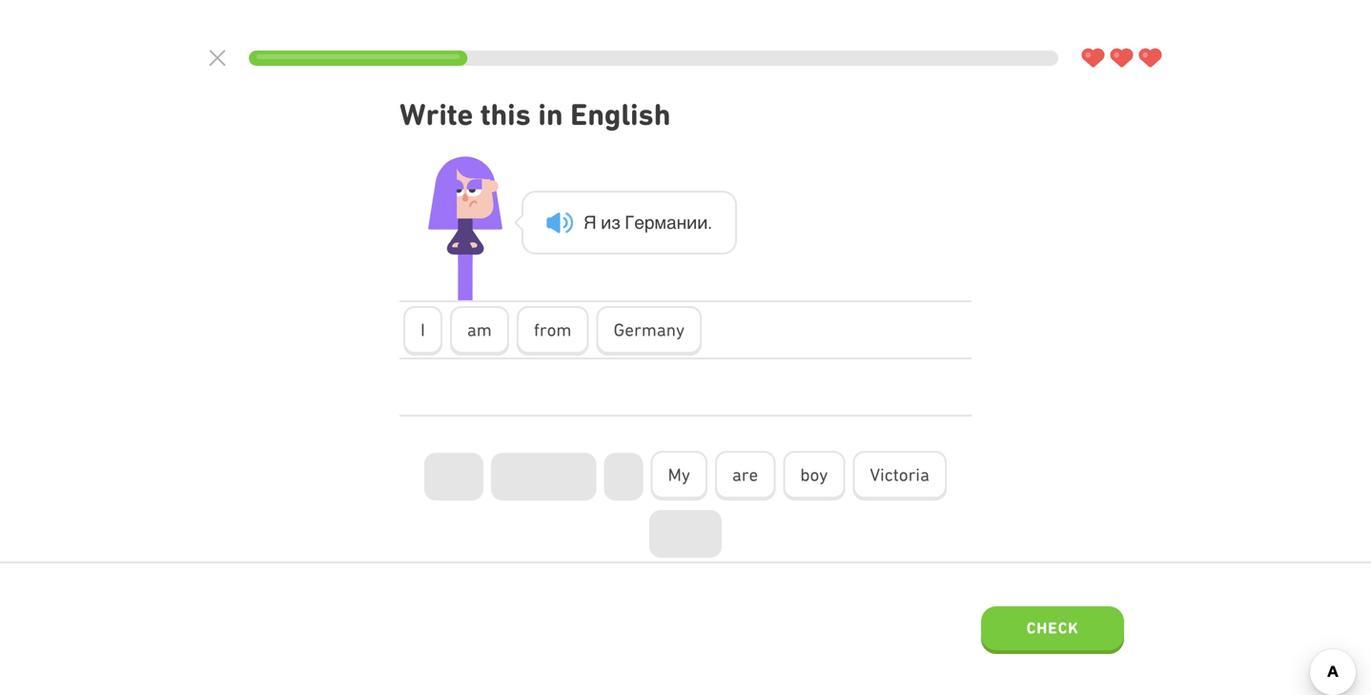 Task type: vqa. For each thing, say whether or not it's contained in the screenshot.
Write on the top
yes



Task type: locate. For each thing, give the bounding box(es) containing it.
victoria button
[[853, 451, 947, 500]]

р
[[644, 212, 654, 233]]

from
[[534, 319, 572, 340]]

i button
[[403, 306, 442, 356]]

и right н
[[697, 212, 708, 233]]

boy button
[[783, 451, 845, 500]]

progress bar
[[249, 51, 1058, 66]]

и left '.' on the right of the page
[[687, 212, 697, 233]]

я
[[583, 212, 596, 233]]

are
[[732, 464, 758, 485]]

check button
[[981, 606, 1124, 654]]

germany
[[614, 319, 685, 340]]

2 и from the left
[[687, 212, 697, 233]]

м
[[654, 212, 666, 233]]

.
[[708, 212, 712, 233]]

my button
[[651, 451, 707, 500]]

и right я
[[601, 212, 611, 233]]

и
[[601, 212, 611, 233], [687, 212, 697, 233], [697, 212, 708, 233]]

и з г е р м а н и и .
[[601, 212, 712, 233]]

е
[[634, 212, 644, 233]]

this
[[480, 97, 531, 132]]

1 и from the left
[[601, 212, 611, 233]]

3 и from the left
[[697, 212, 708, 233]]



Task type: describe. For each thing, give the bounding box(es) containing it.
write
[[399, 97, 473, 132]]

in
[[538, 97, 563, 132]]

my
[[668, 464, 690, 485]]

victoria
[[870, 464, 929, 485]]

н
[[677, 212, 687, 233]]

check
[[1026, 619, 1079, 637]]

write this in english
[[399, 97, 671, 132]]

are button
[[715, 451, 775, 500]]

а
[[666, 212, 677, 233]]

i
[[420, 319, 425, 340]]

boy
[[800, 464, 828, 485]]

am button
[[450, 306, 509, 356]]

english
[[570, 97, 671, 132]]

germany button
[[596, 306, 702, 356]]

г
[[625, 212, 634, 233]]

з
[[611, 212, 620, 233]]

from button
[[517, 306, 589, 356]]

am
[[467, 319, 492, 340]]



